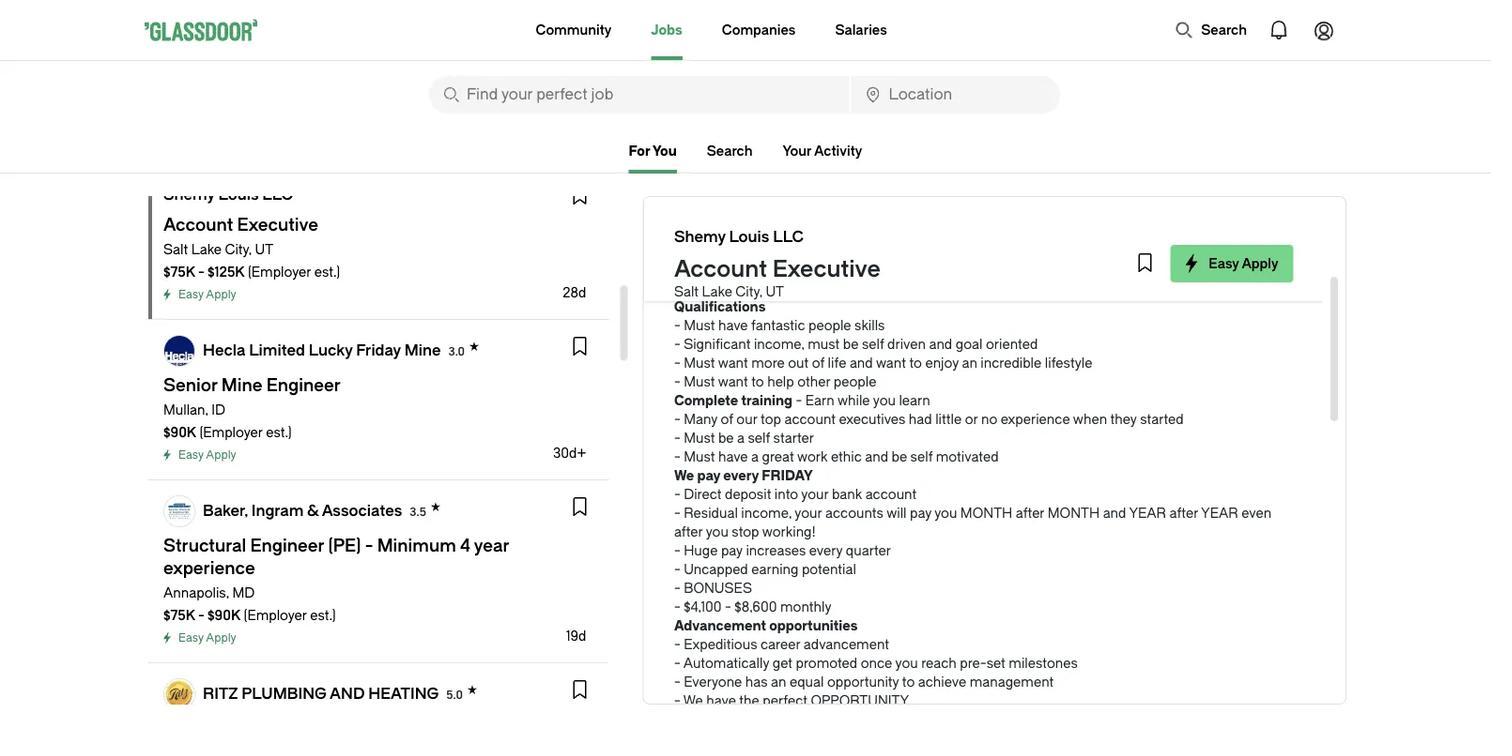 Task type: describe. For each thing, give the bounding box(es) containing it.
$4,100
[[684, 600, 722, 615]]

huge
[[684, 543, 718, 559]]

easy apply button
[[1170, 245, 1294, 283]]

ritz plumbing and heating
[[203, 686, 439, 703]]

advancement
[[803, 637, 889, 653]]

your activity
[[783, 143, 863, 159]]

4 as from the left
[[979, 243, 994, 258]]

while
[[837, 393, 870, 409]]

salt lake city, ut $75k - $125k (employer est.)
[[163, 242, 340, 280]]

0 horizontal spatial every
[[723, 468, 759, 484]]

milestones
[[1009, 656, 1078, 672]]

a inside "business is thriving! we are growing… the perfect applicant should have experience in sales and or customer service. we work with small businesses, self-employed and individuals. must have an effervescent personality type and fantastic people skills! your schedule is flexible - this is a full-time position."
[[713, 186, 721, 202]]

6am
[[843, 243, 872, 258]]

late
[[953, 243, 976, 258]]

hecla limited lucky friday mine logo image
[[164, 336, 194, 366]]

position.
[[781, 186, 834, 202]]

your right the into
[[801, 487, 828, 503]]

1 vertical spatial days
[[715, 280, 744, 296]]

easy apply for 19d
[[178, 632, 236, 645]]

work inside "business is thriving! we are growing… the perfect applicant should have experience in sales and or customer service. we work with small businesses, self-employed and individuals. must have an effervescent personality type and fantastic people skills! your schedule is flexible - this is a full-time position."
[[897, 149, 928, 164]]

(employer inside mullan, id $90k (employer est.)
[[200, 425, 263, 441]]

we up direct at the left bottom of the page
[[674, 468, 694, 484]]

1 horizontal spatial an
[[771, 675, 786, 690]]

your right 100%
[[1086, 243, 1113, 258]]

easy apply for 30d+
[[178, 449, 236, 462]]

equal
[[790, 675, 824, 690]]

working!
[[762, 525, 816, 540]]

oriented
[[986, 337, 1038, 352]]

annapolis, md $75k - $90k (employer est.)
[[163, 586, 336, 624]]

schedule
[[1142, 168, 1199, 183]]

0 horizontal spatial the
[[739, 694, 759, 709]]

businesses,
[[997, 149, 1070, 164]]

your left own
[[901, 224, 928, 240]]

1 horizontal spatial is
[[734, 130, 744, 146]]

&
[[307, 503, 319, 520]]

type
[[913, 168, 940, 183]]

mullan,
[[163, 403, 208, 418]]

mullan, id $90k (employer est.)
[[163, 403, 292, 441]]

more
[[751, 356, 785, 371]]

residual
[[684, 506, 738, 521]]

9pm.
[[997, 243, 1029, 258]]

pre-
[[960, 656, 986, 672]]

3 as from the left
[[936, 243, 950, 258]]

2 vertical spatial or
[[965, 412, 978, 427]]

learn
[[899, 393, 930, 409]]

it's
[[1032, 243, 1050, 258]]

friday
[[356, 342, 401, 359]]

and
[[330, 686, 365, 703]]

have up full- on the top
[[708, 168, 738, 183]]

heating
[[369, 686, 439, 703]]

on
[[729, 262, 745, 277]]

1 horizontal spatial after
[[1016, 506, 1044, 521]]

jobs link
[[651, 0, 683, 60]]

est.) inside mullan, id $90k (employer est.)
[[266, 425, 292, 441]]

choose
[[710, 224, 757, 240]]

easy inside button
[[1209, 256, 1239, 271]]

0 vertical spatial your
[[783, 143, 812, 159]]

0 vertical spatial when
[[767, 280, 801, 296]]

had
[[909, 412, 932, 427]]

1 month from the left
[[960, 506, 1012, 521]]

to up training
[[751, 374, 764, 390]]

sales
[[674, 149, 709, 164]]

we up personality
[[875, 149, 894, 164]]

1 horizontal spatial pay
[[721, 543, 743, 559]]

- inside salt lake city, ut $75k - $125k (employer est.)
[[198, 264, 205, 280]]

a right on
[[748, 262, 756, 277]]

early
[[792, 243, 822, 258]]

direct
[[684, 487, 721, 503]]

bonuses
[[684, 581, 752, 597]]

decision
[[1117, 243, 1169, 258]]

none field search keyword
[[429, 76, 850, 114]]

0 vertical spatial of
[[812, 356, 824, 371]]

driven
[[887, 337, 926, 352]]

want
[[887, 280, 927, 296]]

many
[[684, 412, 717, 427]]

28d
[[563, 285, 587, 301]]

$90k inside mullan, id $90k (employer est.)
[[163, 425, 196, 441]]

(employer inside annapolis, md $75k - $90k (employer est.)
[[244, 608, 307, 624]]

have down qualifications
[[718, 318, 748, 333]]

automatically
[[683, 656, 769, 672]]

2 horizontal spatial after
[[1170, 506, 1198, 521]]

lake inside account executive salt lake city, ut
[[702, 284, 732, 300]]

1 year from the left
[[1129, 506, 1166, 521]]

fantastic inside "business is thriving! we are growing… the perfect applicant should have experience in sales and or customer service. we work with small businesses, self-employed and individuals. must have an effervescent personality type and fantastic people skills! your schedule is flexible - this is a full-time position."
[[970, 168, 1024, 183]]

plumbing
[[242, 686, 327, 703]]

account executive salt lake city, ut
[[674, 256, 880, 300]]

you up early
[[815, 224, 838, 240]]

service.
[[821, 149, 872, 164]]

companies link
[[722, 0, 796, 60]]

baker, ingram & associates logo image
[[164, 497, 194, 527]]

opportunity
[[811, 694, 909, 709]]

people inside "business is thriving! we are growing… the perfect applicant should have experience in sales and or customer service. we work with small businesses, self-employed and individuals. must have an effervescent personality type and fantastic people skills! your schedule is flexible - this is a full-time position."
[[1027, 168, 1070, 183]]

have down our
[[718, 449, 748, 465]]

ethic
[[831, 449, 862, 465]]

uncapped
[[684, 562, 748, 578]]

fantastic inside - you choose the days you work and your own hours - you can begin as early as 6am and work as late as 9pm. it's 100% your decision and can vary on a day by day basis - take days off when you need or want to qualifications - must have fantastic people skills - significant income, must be self driven and goal oriented - must want more out of life and want to enjoy an incredible lifestyle - must want to help other people complete training - earn while you learn - many of our top account executives had little or no experience when they started - must be a self starter - must have a great work ethic and be self motivated we pay every friday - direct deposit into your bank account - residual income, your accounts will pay you month after month and year after year even after you stop working! - huge pay increases every quarter - uncapped earning potential - bonuses - $4,100 - $8,600 monthly advancement opportunities - expeditious career advancement - automatically get promoted once you reach pre-set milestones - everyone has an equal opportunity to achieve management - we have the perfect opportunity
[[751, 318, 805, 333]]

executives
[[839, 412, 905, 427]]

2 vertical spatial you
[[683, 243, 707, 258]]

0 vertical spatial self
[[862, 337, 884, 352]]

3.0
[[449, 345, 465, 358]]

for you
[[629, 143, 677, 159]]

perfect inside "business is thriving! we are growing… the perfect applicant should have experience in sales and or customer service. we work with small businesses, self-employed and individuals. must have an effervescent personality type and fantastic people skills! your schedule is flexible - this is a full-time position."
[[956, 130, 1000, 146]]

id
[[212, 403, 225, 418]]

we left "are"
[[820, 130, 839, 146]]

growing…
[[866, 130, 925, 146]]

1 vertical spatial account
[[865, 487, 917, 503]]

1 vertical spatial people
[[808, 318, 851, 333]]

quarter
[[846, 543, 891, 559]]

into
[[774, 487, 798, 503]]

0 vertical spatial income,
[[754, 337, 804, 352]]

the
[[928, 130, 952, 146]]

accounts
[[825, 506, 883, 521]]

hecla limited lucky friday mine
[[203, 342, 441, 359]]

100%
[[1053, 243, 1083, 258]]

baker,
[[203, 503, 248, 520]]

significant
[[684, 337, 750, 352]]

potential
[[802, 562, 856, 578]]

skills
[[854, 318, 885, 333]]

will
[[886, 506, 907, 521]]

take
[[683, 280, 712, 296]]

0 horizontal spatial after
[[674, 525, 703, 540]]

1 vertical spatial income,
[[741, 506, 792, 521]]

your activity link
[[783, 143, 863, 159]]

2 vertical spatial is
[[700, 186, 710, 202]]

2 vertical spatial be
[[892, 449, 907, 465]]

an inside "business is thriving! we are growing… the perfect applicant should have experience in sales and or customer service. we work with small businesses, self-employed and individuals. must have an effervescent personality type and fantastic people skills! your schedule is flexible - this is a full-time position."
[[741, 168, 757, 183]]

easy for 30d+
[[178, 449, 204, 462]]

have up employed
[[1110, 130, 1139, 146]]

to left the achieve
[[902, 675, 915, 690]]

$75k inside salt lake city, ut $75k - $125k (employer est.)
[[163, 264, 195, 280]]

management
[[970, 675, 1054, 690]]

flexible
[[1216, 168, 1260, 183]]

stop
[[732, 525, 759, 540]]

salaries
[[835, 22, 887, 38]]

salt inside salt lake city, ut $75k - $125k (employer est.)
[[163, 242, 188, 257]]

0 horizontal spatial be
[[718, 431, 734, 446]]

a left great
[[751, 449, 759, 465]]

business
[[674, 130, 731, 146]]

own
[[932, 224, 958, 240]]

1 horizontal spatial days
[[784, 224, 812, 240]]

off
[[747, 280, 764, 296]]

business is thriving! we are growing… the perfect applicant should have experience in sales and or customer service. we work with small businesses, self-employed and individuals. must have an effervescent personality type and fantastic people skills! your schedule is flexible - this is a full-time position.
[[674, 130, 1270, 202]]

for
[[629, 143, 650, 159]]

2 month from the left
[[1048, 506, 1100, 521]]

0 horizontal spatial search
[[707, 143, 753, 159]]

time
[[749, 186, 777, 202]]

your up working!
[[795, 506, 822, 521]]

life
[[828, 356, 846, 371]]

1 vertical spatial of
[[721, 412, 733, 427]]

have down everyone
[[706, 694, 736, 709]]

easy for 28d
[[178, 288, 204, 302]]

1 as from the left
[[774, 243, 789, 258]]

shemy for account executive
[[674, 229, 725, 246]]

help
[[767, 374, 794, 390]]

1 vertical spatial can
[[674, 262, 697, 277]]

deposit
[[725, 487, 771, 503]]

everyone
[[684, 675, 742, 690]]



Task type: vqa. For each thing, say whether or not it's contained in the screenshot.


Task type: locate. For each thing, give the bounding box(es) containing it.
salt
[[163, 242, 188, 257], [674, 284, 699, 300]]

of left our
[[721, 412, 733, 427]]

income, down "deposit"
[[741, 506, 792, 521]]

easy up hecla limited lucky friday mine logo
[[178, 288, 204, 302]]

easy apply down annapolis,
[[178, 632, 236, 645]]

1 vertical spatial est.)
[[266, 425, 292, 441]]

easy apply for 28d
[[178, 288, 236, 302]]

salaries link
[[835, 0, 887, 60]]

0 horizontal spatial shemy
[[163, 186, 215, 204]]

1 horizontal spatial self
[[862, 337, 884, 352]]

people up must
[[808, 318, 851, 333]]

is right business
[[734, 130, 744, 146]]

0 horizontal spatial an
[[741, 168, 757, 183]]

perfect down equal
[[763, 694, 807, 709]]

0 vertical spatial be
[[843, 337, 859, 352]]

0 horizontal spatial shemy louis llc
[[163, 186, 293, 204]]

starter
[[773, 431, 814, 446]]

1 vertical spatial louis
[[729, 229, 769, 246]]

19d
[[566, 629, 587, 644]]

day left "by"
[[759, 262, 781, 277]]

enjoy
[[925, 356, 959, 371]]

you for for
[[653, 143, 677, 159]]

your
[[783, 143, 812, 159], [1111, 168, 1139, 183]]

1 horizontal spatial account
[[865, 487, 917, 503]]

when down "by"
[[767, 280, 801, 296]]

pay down stop
[[721, 543, 743, 559]]

est.)
[[314, 264, 340, 280], [266, 425, 292, 441], [310, 608, 336, 624]]

training
[[741, 393, 792, 409]]

you up vary
[[683, 243, 707, 258]]

want down significant
[[718, 356, 748, 371]]

0 vertical spatial the
[[760, 224, 780, 240]]

work down own
[[902, 243, 933, 258]]

llc for salt lake city, ut
[[262, 186, 293, 204]]

- you choose the days you work and your own hours - you can begin as early as 6am and work as late as 9pm. it's 100% your decision and can vary on a day by day basis - take days off when you need or want to qualifications - must have fantastic people skills - significant income, must be self driven and goal oriented - must want more out of life and want to enjoy an incredible lifestyle - must want to help other people complete training - earn while you learn - many of our top account executives had little or no experience when they started - must be a self starter - must have a great work ethic and be self motivated we pay every friday - direct deposit into your bank account - residual income, your accounts will pay you month after month and year after year even after you stop working! - huge pay increases every quarter - uncapped earning potential - bonuses - $4,100 - $8,600 monthly advancement opportunities - expeditious career advancement - automatically get promoted once you reach pre-set milestones - everyone has an equal opportunity to achieve management - we have the perfect opportunity
[[674, 224, 1272, 709]]

experience
[[1142, 130, 1212, 146], [1001, 412, 1070, 427]]

associates
[[322, 503, 402, 520]]

can
[[710, 243, 733, 258], [674, 262, 697, 277]]

as up basis at right
[[825, 243, 840, 258]]

income, up more
[[754, 337, 804, 352]]

None field
[[429, 76, 850, 114], [852, 76, 1061, 114]]

0 horizontal spatial ut
[[255, 242, 273, 257]]

1 vertical spatial fantastic
[[751, 318, 805, 333]]

personality
[[842, 168, 910, 183]]

work up type in the right of the page
[[897, 149, 928, 164]]

your up effervescent on the top right of the page
[[783, 143, 812, 159]]

apply down $125k
[[206, 288, 236, 302]]

easy apply down flexible
[[1209, 256, 1279, 271]]

0 vertical spatial you
[[653, 143, 677, 159]]

1 vertical spatial city,
[[735, 284, 762, 300]]

0 horizontal spatial lake
[[191, 242, 222, 257]]

llc for account executive
[[773, 229, 804, 246]]

the up begin at top
[[760, 224, 780, 240]]

when left they
[[1073, 412, 1107, 427]]

easy for 19d
[[178, 632, 204, 645]]

city, down on
[[735, 284, 762, 300]]

0 vertical spatial people
[[1027, 168, 1070, 183]]

1 vertical spatial every
[[809, 543, 842, 559]]

to right want
[[930, 280, 943, 296]]

1 horizontal spatial every
[[809, 543, 842, 559]]

search
[[1202, 22, 1248, 38], [707, 143, 753, 159]]

1 vertical spatial $90k
[[208, 608, 241, 624]]

0 vertical spatial days
[[784, 224, 812, 240]]

est.) up ritz plumbing and heating
[[310, 608, 336, 624]]

0 horizontal spatial perfect
[[763, 694, 807, 709]]

apply down annapolis, md $75k - $90k (employer est.)
[[206, 632, 236, 645]]

jobs
[[651, 22, 683, 38]]

has
[[745, 675, 768, 690]]

$8,600
[[734, 600, 777, 615]]

ritz plumbing and heating logo image
[[164, 680, 194, 710]]

Search location field
[[852, 76, 1061, 114]]

your down employed
[[1111, 168, 1139, 183]]

apply for 30d+
[[206, 449, 236, 462]]

work up 6am
[[841, 224, 872, 240]]

0 horizontal spatial days
[[715, 280, 744, 296]]

0 vertical spatial louis
[[218, 186, 259, 204]]

opportunity
[[827, 675, 899, 690]]

est.) inside annapolis, md $75k - $90k (employer est.)
[[310, 608, 336, 624]]

begin
[[737, 243, 771, 258]]

1 horizontal spatial perfect
[[956, 130, 1000, 146]]

easy down mullan,
[[178, 449, 204, 462]]

llc
[[262, 186, 293, 204], [773, 229, 804, 246]]

ingram
[[252, 503, 304, 520]]

your inside "business is thriving! we are growing… the perfect applicant should have experience in sales and or customer service. we work with small businesses, self-employed and individuals. must have an effervescent personality type and fantastic people skills! your schedule is flexible - this is a full-time position."
[[1111, 168, 1139, 183]]

louis up salt lake city, ut $75k - $125k (employer est.)
[[218, 186, 259, 204]]

you for -
[[683, 224, 707, 240]]

0 vertical spatial search
[[1202, 22, 1248, 38]]

easy apply down mullan, id $90k (employer est.)
[[178, 449, 236, 462]]

salt inside account executive salt lake city, ut
[[674, 284, 699, 300]]

earn
[[805, 393, 834, 409]]

activity
[[815, 143, 863, 159]]

3.5
[[410, 506, 426, 519]]

2 day from the left
[[801, 262, 823, 277]]

1 horizontal spatial city,
[[735, 284, 762, 300]]

est.) inside salt lake city, ut $75k - $125k (employer est.)
[[314, 264, 340, 280]]

a
[[713, 186, 721, 202], [748, 262, 756, 277], [737, 431, 744, 446], [751, 449, 759, 465]]

1 horizontal spatial experience
[[1142, 130, 1212, 146]]

1 horizontal spatial can
[[710, 243, 733, 258]]

employed
[[1102, 149, 1164, 164]]

work down starter
[[797, 449, 828, 465]]

0 horizontal spatial is
[[700, 186, 710, 202]]

est.) up ingram
[[266, 425, 292, 441]]

hours
[[962, 224, 997, 240]]

0 horizontal spatial fantastic
[[751, 318, 805, 333]]

0 vertical spatial city,
[[225, 242, 252, 257]]

- inside "business is thriving! we are growing… the perfect applicant should have experience in sales and or customer service. we work with small businesses, self-employed and individuals. must have an effervescent personality type and fantastic people skills! your schedule is flexible - this is a full-time position."
[[1264, 168, 1270, 183]]

this
[[674, 186, 696, 202]]

apply down mullan, id $90k (employer est.)
[[206, 449, 236, 462]]

easy right decision at top right
[[1209, 256, 1239, 271]]

0 vertical spatial llc
[[262, 186, 293, 204]]

1 horizontal spatial none field
[[852, 76, 1061, 114]]

0 horizontal spatial city,
[[225, 242, 252, 257]]

louis for salt lake city, ut
[[218, 186, 259, 204]]

be down complete
[[718, 431, 734, 446]]

louis for account executive
[[729, 229, 769, 246]]

0 vertical spatial is
[[734, 130, 744, 146]]

experience inside "business is thriving! we are growing… the perfect applicant should have experience in sales and or customer service. we work with small businesses, self-employed and individuals. must have an effervescent personality type and fantastic people skills! your schedule is flexible - this is a full-time position."
[[1142, 130, 1212, 146]]

people down businesses,
[[1027, 168, 1070, 183]]

fantastic
[[970, 168, 1024, 183], [751, 318, 805, 333]]

2 horizontal spatial is
[[1203, 168, 1213, 183]]

none field search location
[[852, 76, 1061, 114]]

1 vertical spatial salt
[[674, 284, 699, 300]]

2 $75k from the top
[[163, 608, 195, 624]]

0 horizontal spatial experience
[[1001, 412, 1070, 427]]

(employer down md
[[244, 608, 307, 624]]

easy apply down $125k
[[178, 288, 236, 302]]

or up full- on the top
[[739, 149, 751, 164]]

income,
[[754, 337, 804, 352], [741, 506, 792, 521]]

perfect inside - you choose the days you work and your own hours - you can begin as early as 6am and work as late as 9pm. it's 100% your decision and can vary on a day by day basis - take days off when you need or want to qualifications - must have fantastic people skills - significant income, must be self driven and goal oriented - must want more out of life and want to enjoy an incredible lifestyle - must want to help other people complete training - earn while you learn - many of our top account executives had little or no experience when they started - must be a self starter - must have a great work ethic and be self motivated we pay every friday - direct deposit into your bank account - residual income, your accounts will pay you month after month and year after year even after you stop working! - huge pay increases every quarter - uncapped earning potential - bonuses - $4,100 - $8,600 monthly advancement opportunities - expeditious career advancement - automatically get promoted once you reach pre-set milestones - everyone has an equal opportunity to achieve management - we have the perfect opportunity
[[763, 694, 807, 709]]

0 vertical spatial $90k
[[163, 425, 196, 441]]

get
[[772, 656, 792, 672]]

(employer down id
[[200, 425, 263, 441]]

1 vertical spatial llc
[[773, 229, 804, 246]]

(employer inside salt lake city, ut $75k - $125k (employer est.)
[[248, 264, 311, 280]]

you right once
[[895, 656, 918, 672]]

apply for 19d
[[206, 632, 236, 645]]

annapolis,
[[163, 586, 229, 601]]

month
[[960, 506, 1012, 521], [1048, 506, 1100, 521]]

1 horizontal spatial of
[[812, 356, 824, 371]]

want up complete
[[718, 374, 748, 390]]

motivated
[[936, 449, 999, 465]]

shemy louis llc for account executive
[[674, 229, 804, 246]]

days down on
[[715, 280, 744, 296]]

- inside annapolis, md $75k - $90k (employer est.)
[[198, 608, 205, 624]]

want
[[718, 356, 748, 371], [876, 356, 906, 371], [718, 374, 748, 390]]

great
[[762, 449, 794, 465]]

work
[[897, 149, 928, 164], [841, 224, 872, 240], [902, 243, 933, 258], [797, 449, 828, 465]]

experience up schedule at the right
[[1142, 130, 1212, 146]]

you right will
[[934, 506, 957, 521]]

pay right will
[[910, 506, 931, 521]]

or inside "business is thriving! we are growing… the perfect applicant should have experience in sales and or customer service. we work with small businesses, self-employed and individuals. must have an effervescent personality type and fantastic people skills! your schedule is flexible - this is a full-time position."
[[739, 149, 751, 164]]

$125k
[[208, 264, 245, 280]]

an down goal
[[962, 356, 977, 371]]

0 vertical spatial shemy louis llc
[[163, 186, 293, 204]]

2 horizontal spatial pay
[[910, 506, 931, 521]]

be up life
[[843, 337, 859, 352]]

you down residual
[[706, 525, 728, 540]]

1 horizontal spatial llc
[[773, 229, 804, 246]]

self down top
[[748, 431, 770, 446]]

you
[[653, 143, 677, 159], [683, 224, 707, 240], [683, 243, 707, 258]]

must inside "business is thriving! we are growing… the perfect applicant should have experience in sales and or customer service. we work with small businesses, self-employed and individuals. must have an effervescent personality type and fantastic people skills! your schedule is flexible - this is a full-time position."
[[674, 168, 705, 183]]

experience inside - you choose the days you work and your own hours - you can begin as early as 6am and work as late as 9pm. it's 100% your decision and can vary on a day by day basis - take days off when you need or want to qualifications - must have fantastic people skills - significant income, must be self driven and goal oriented - must want more out of life and want to enjoy an incredible lifestyle - must want to help other people complete training - earn while you learn - many of our top account executives had little or no experience when they started - must be a self starter - must have a great work ethic and be self motivated we pay every friday - direct deposit into your bank account - residual income, your accounts will pay you month after month and year after year even after you stop working! - huge pay increases every quarter - uncapped earning potential - bonuses - $4,100 - $8,600 monthly advancement opportunities - expeditious career advancement - automatically get promoted once you reach pre-set milestones - everyone has an equal opportunity to achieve management - we have the perfect opportunity
[[1001, 412, 1070, 427]]

self down the had
[[910, 449, 933, 465]]

shemy for salt lake city, ut
[[163, 186, 215, 204]]

0 vertical spatial est.)
[[314, 264, 340, 280]]

ut inside account executive salt lake city, ut
[[766, 284, 784, 300]]

2 year from the left
[[1201, 506, 1238, 521]]

2 vertical spatial self
[[910, 449, 933, 465]]

self down skills
[[862, 337, 884, 352]]

every
[[723, 468, 759, 484], [809, 543, 842, 559]]

louis up on
[[729, 229, 769, 246]]

search button
[[1166, 11, 1257, 49]]

0 vertical spatial lake
[[191, 242, 222, 257]]

search inside button
[[1202, 22, 1248, 38]]

community link
[[536, 0, 612, 60]]

0 vertical spatial (employer
[[248, 264, 311, 280]]

1 vertical spatial your
[[1111, 168, 1139, 183]]

1 day from the left
[[759, 262, 781, 277]]

0 vertical spatial account
[[784, 412, 836, 427]]

fantastic down small
[[970, 168, 1024, 183]]

1 horizontal spatial the
[[760, 224, 780, 240]]

you up executives
[[873, 393, 896, 409]]

city, inside account executive salt lake city, ut
[[735, 284, 762, 300]]

0 vertical spatial pay
[[697, 468, 720, 484]]

1 vertical spatial (employer
[[200, 425, 263, 441]]

they
[[1110, 412, 1137, 427]]

city, up $125k
[[225, 242, 252, 257]]

want down driven
[[876, 356, 906, 371]]

0 vertical spatial or
[[739, 149, 751, 164]]

top
[[760, 412, 781, 427]]

apply for 28d
[[206, 288, 236, 302]]

0 vertical spatial perfect
[[956, 130, 1000, 146]]

lake up $125k
[[191, 242, 222, 257]]

city, inside salt lake city, ut $75k - $125k (employer est.)
[[225, 242, 252, 257]]

0 horizontal spatial self
[[748, 431, 770, 446]]

1 horizontal spatial $90k
[[208, 608, 241, 624]]

basis
[[826, 262, 858, 277]]

fantastic up more
[[751, 318, 805, 333]]

0 horizontal spatial none field
[[429, 76, 850, 114]]

$75k left $125k
[[163, 264, 195, 280]]

incredible
[[981, 356, 1042, 371]]

(employer right $125k
[[248, 264, 311, 280]]

self-
[[1073, 149, 1102, 164]]

$90k down md
[[208, 608, 241, 624]]

bank
[[832, 487, 862, 503]]

day down early
[[801, 262, 823, 277]]

2 horizontal spatial an
[[962, 356, 977, 371]]

2 as from the left
[[825, 243, 840, 258]]

0 horizontal spatial month
[[960, 506, 1012, 521]]

the down has
[[739, 694, 759, 709]]

1 vertical spatial pay
[[910, 506, 931, 521]]

1 vertical spatial shemy louis llc
[[674, 229, 804, 246]]

llc up "by"
[[773, 229, 804, 246]]

ut inside salt lake city, ut $75k - $125k (employer est.)
[[255, 242, 273, 257]]

shemy up $125k
[[163, 186, 215, 204]]

you down basis at right
[[804, 280, 827, 296]]

1 vertical spatial $75k
[[163, 608, 195, 624]]

1 vertical spatial ut
[[766, 284, 784, 300]]

2 horizontal spatial self
[[910, 449, 933, 465]]

Search keyword field
[[429, 76, 850, 114]]

you left choose
[[683, 224, 707, 240]]

2 vertical spatial an
[[771, 675, 786, 690]]

lifestyle
[[1045, 356, 1092, 371]]

every up potential
[[809, 543, 842, 559]]

$90k
[[163, 425, 196, 441], [208, 608, 241, 624]]

1 vertical spatial an
[[962, 356, 977, 371]]

ut
[[255, 242, 273, 257], [766, 284, 784, 300]]

out
[[788, 356, 809, 371]]

1 horizontal spatial year
[[1201, 506, 1238, 521]]

0 vertical spatial an
[[741, 168, 757, 183]]

0 horizontal spatial your
[[783, 143, 812, 159]]

none field up 'the'
[[852, 76, 1061, 114]]

as down own
[[936, 243, 950, 258]]

1 $75k from the top
[[163, 264, 195, 280]]

apply inside button
[[1242, 256, 1279, 271]]

have
[[1110, 130, 1139, 146], [708, 168, 738, 183], [718, 318, 748, 333], [718, 449, 748, 465], [706, 694, 736, 709]]

community
[[536, 22, 612, 38]]

2 horizontal spatial or
[[965, 412, 978, 427]]

lake inside salt lake city, ut $75k - $125k (employer est.)
[[191, 242, 222, 257]]

easy apply inside button
[[1209, 256, 1279, 271]]

no
[[981, 412, 997, 427]]

days
[[784, 224, 812, 240], [715, 280, 744, 296]]

0 horizontal spatial account
[[784, 412, 836, 427]]

or right the "need"
[[871, 280, 884, 296]]

llc up salt lake city, ut $75k - $125k (employer est.)
[[262, 186, 293, 204]]

perfect
[[956, 130, 1000, 146], [763, 694, 807, 709]]

is right this
[[700, 186, 710, 202]]

to down driven
[[909, 356, 922, 371]]

we down everyone
[[683, 694, 703, 709]]

when
[[767, 280, 801, 296], [1073, 412, 1107, 427]]

as down hours
[[979, 243, 994, 258]]

effervescent
[[760, 168, 838, 183]]

is down individuals.
[[1203, 168, 1213, 183]]

$75k inside annapolis, md $75k - $90k (employer est.)
[[163, 608, 195, 624]]

pay up direct at the left bottom of the page
[[697, 468, 720, 484]]

0 vertical spatial can
[[710, 243, 733, 258]]

(employer
[[248, 264, 311, 280], [200, 425, 263, 441], [244, 608, 307, 624]]

and
[[712, 149, 735, 164], [1167, 149, 1190, 164], [943, 168, 967, 183], [875, 224, 898, 240], [876, 243, 899, 258], [1173, 243, 1196, 258], [929, 337, 952, 352], [850, 356, 873, 371], [865, 449, 888, 465], [1103, 506, 1126, 521]]

people up 'while'
[[834, 374, 876, 390]]

experience right no
[[1001, 412, 1070, 427]]

perfect up small
[[956, 130, 1000, 146]]

an down get
[[771, 675, 786, 690]]

a left full- on the top
[[713, 186, 721, 202]]

2 vertical spatial (employer
[[244, 608, 307, 624]]

companies
[[722, 22, 796, 38]]

career
[[760, 637, 800, 653]]

an up full- on the top
[[741, 168, 757, 183]]

shemy louis llc up on
[[674, 229, 804, 246]]

be down executives
[[892, 449, 907, 465]]

expeditious
[[684, 637, 757, 653]]

vary
[[700, 262, 726, 277]]

0 horizontal spatial day
[[759, 262, 781, 277]]

little
[[935, 412, 962, 427]]

shemy louis llc for salt lake city, ut
[[163, 186, 293, 204]]

1 horizontal spatial lake
[[702, 284, 732, 300]]

$90k inside annapolis, md $75k - $90k (employer est.)
[[208, 608, 241, 624]]

0 vertical spatial fantastic
[[970, 168, 1024, 183]]

started
[[1140, 412, 1184, 427]]

for you link
[[629, 143, 677, 174]]

you
[[815, 224, 838, 240], [804, 280, 827, 296], [873, 393, 896, 409], [934, 506, 957, 521], [706, 525, 728, 540], [895, 656, 918, 672]]

a down our
[[737, 431, 744, 446]]

1 horizontal spatial or
[[871, 280, 884, 296]]

shemy
[[163, 186, 215, 204], [674, 229, 725, 246]]

as
[[774, 243, 789, 258], [825, 243, 840, 258], [936, 243, 950, 258], [979, 243, 994, 258]]

complete
[[674, 393, 738, 409]]

1 horizontal spatial shemy louis llc
[[674, 229, 804, 246]]

1 vertical spatial perfect
[[763, 694, 807, 709]]

0 vertical spatial salt
[[163, 242, 188, 257]]

1 horizontal spatial when
[[1073, 412, 1107, 427]]

2 vertical spatial people
[[834, 374, 876, 390]]

account
[[784, 412, 836, 427], [865, 487, 917, 503]]

by
[[784, 262, 798, 277]]

1 none field from the left
[[429, 76, 850, 114]]

shemy up vary
[[674, 229, 725, 246]]

1 horizontal spatial fantastic
[[970, 168, 1024, 183]]

0 vertical spatial shemy
[[163, 186, 215, 204]]

the
[[760, 224, 780, 240], [739, 694, 759, 709]]

of left life
[[812, 356, 824, 371]]

2 none field from the left
[[852, 76, 1061, 114]]

shemy louis llc up salt lake city, ut $75k - $125k (employer est.)
[[163, 186, 293, 204]]



